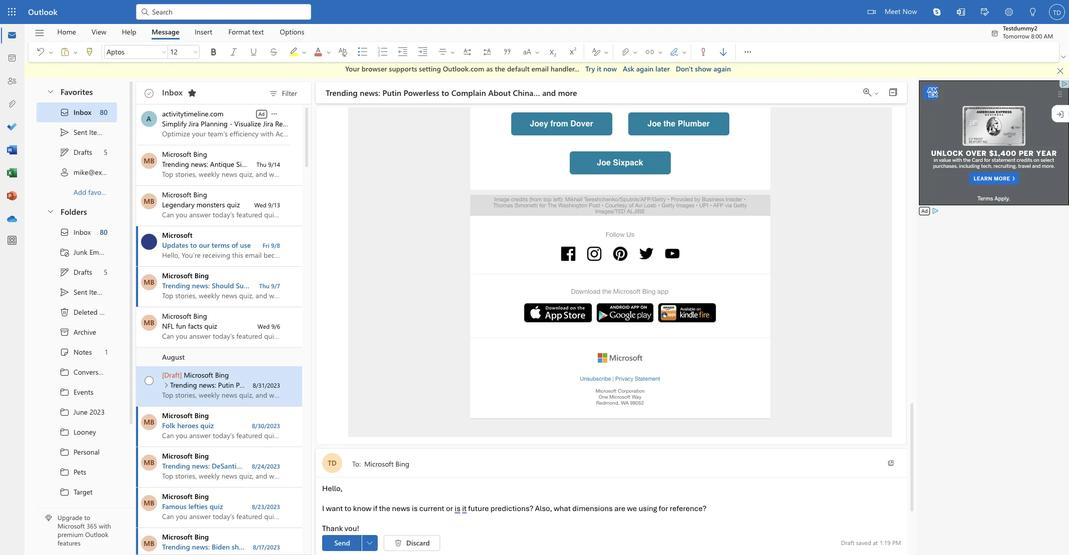 Task type: describe. For each thing, give the bounding box(es) containing it.
to inside text field
[[344, 504, 351, 514]]

 filter
[[268, 89, 297, 99]]

more apps image
[[7, 236, 17, 246]]

microsoft inside upgrade to microsoft 365 with premium outlook features
[[58, 522, 85, 531]]

microsoft right [draft]
[[184, 370, 213, 380]]

decrease indent image
[[398, 47, 418, 57]]

• right insider
[[744, 197, 746, 203]]

about inside message list list box
[[308, 380, 327, 390]]

1 horizontal spatial  button
[[1059, 52, 1068, 62]]

 for  looney
[[60, 427, 70, 437]]

the left the plumber
[[663, 120, 675, 129]]

one
[[599, 394, 608, 400]]

 june 2023
[[60, 407, 105, 417]]

images
[[676, 203, 694, 209]]

0 vertical spatial china…
[[513, 87, 540, 98]]

putin inside message list list box
[[218, 380, 234, 390]]

home
[[57, 27, 76, 36]]

wed for legendary monsters quiz
[[254, 201, 266, 209]]

1 horizontal spatial powerless
[[404, 87, 439, 98]]

(from
[[529, 197, 542, 203]]

news: for putin
[[360, 87, 380, 98]]

2  tree item from the top
[[37, 222, 117, 242]]

the inside text field
[[379, 504, 390, 514]]

trending for trending news: desantis disappears, vivek rises and woke… and more
[[162, 461, 190, 471]]

thank
[[322, 524, 343, 534]]

add favorite
[[74, 188, 112, 197]]

6  tree item from the top
[[37, 462, 117, 482]]

joe for joe the plumber
[[647, 120, 661, 129]]

bing for trending news: antique singer sewing machine values & what… and more
[[193, 149, 207, 159]]

vivek
[[280, 461, 297, 471]]

 left  "button"
[[326, 49, 332, 55]]

microsoft bing for trending news: antique singer sewing machine values & what… and more
[[162, 149, 207, 159]]

bing left app
[[642, 288, 656, 296]]

view button
[[84, 24, 114, 40]]

microsoft right to:
[[364, 460, 394, 469]]

i
[[322, 504, 324, 514]]

unsubscribe
[[580, 376, 611, 382]]

1 vertical spatial ad
[[921, 207, 928, 214]]

 inside  
[[632, 49, 638, 55]]

 for  discard
[[394, 540, 402, 548]]

with
[[99, 522, 111, 531]]

bing for trending news: should supreme court disqualify trump from… and more
[[194, 271, 209, 280]]

 button down message 'button'
[[160, 45, 168, 59]]

• right post
[[602, 203, 604, 209]]

inbox 
[[162, 87, 197, 98]]

insert
[[195, 27, 212, 36]]

 for  june 2023
[[60, 407, 70, 417]]

show
[[695, 64, 712, 74]]

to down your browser supports setting outlook.com as the default email handler...
[[441, 87, 449, 98]]

ask
[[623, 64, 634, 74]]

fri 9/8
[[263, 241, 280, 249]]

select a conversation checkbox for legendary monsters quiz
[[138, 186, 162, 209]]

joey
[[530, 120, 548, 129]]

set your advertising preferences image
[[932, 207, 940, 215]]

 right font size text box in the top left of the page
[[193, 49, 199, 55]]

outlook inside upgrade to microsoft 365 with premium outlook features
[[85, 531, 108, 539]]

premium features image
[[45, 515, 52, 522]]

quiz for monsters
[[227, 200, 240, 209]]

activitytimeline.com image
[[141, 111, 157, 127]]

wed 9/6
[[258, 322, 280, 330]]

select a conversation checkbox for microsoft bing
[[138, 145, 162, 169]]

2 jira from the left
[[263, 119, 273, 128]]

message
[[152, 27, 179, 36]]

microsoft up famous
[[162, 492, 193, 502]]

items inside 'favorites' tree
[[89, 128, 106, 137]]

 tree item
[[37, 322, 117, 342]]

microsoft bing image for nfl fun facts quiz
[[141, 315, 157, 331]]

of inside image credits (from top left): mikhail tereshchenko/sputnik/afp/getty • provided by business insider • thomas simonetti for the washington post • courtesy of avi loeb • getty images • upi • afp via getty images/ted aljibe
[[629, 203, 634, 209]]

left-rail-appbar navigation
[[2, 24, 22, 231]]

speech,
[[278, 543, 301, 552]]

0 vertical spatial 
[[1061, 55, 1066, 60]]

 tree item inside 'favorites' tree
[[37, 142, 117, 162]]

 drafts for 1st  tree item from the bottom
[[60, 267, 92, 277]]

• left provided
[[667, 197, 669, 203]]

bing up news
[[395, 460, 409, 469]]

Select a conversation checkbox
[[138, 366, 162, 388]]

inbox inside inbox 
[[162, 87, 183, 98]]

for inside the "message body, press alt+f10 to exit" text field
[[659, 504, 668, 514]]

microsoft bing image for trending news: should supreme court disqualify trump from… and more
[[141, 274, 157, 290]]

 inside the folders "tree item"
[[47, 208, 55, 216]]

now
[[903, 7, 917, 16]]


[[187, 88, 197, 98]]

 
[[591, 47, 609, 57]]

try it now
[[585, 64, 617, 74]]

outlook link
[[28, 0, 57, 24]]

insert button
[[187, 24, 220, 40]]

wednesday
[[74, 508, 109, 517]]

 for  wednesday
[[60, 508, 70, 518]]

 inside dropdown button
[[301, 49, 307, 55]]

 inside  
[[48, 49, 54, 55]]

trump
[[319, 281, 339, 290]]

bullets image
[[358, 47, 378, 57]]

complain inside message list list box
[[276, 380, 306, 390]]

app
[[657, 288, 669, 296]]

 inside 'favorites' tree
[[60, 107, 70, 117]]

avi
[[635, 203, 643, 209]]

favorites tree
[[37, 78, 136, 202]]

2  tree item from the top
[[37, 262, 117, 282]]

our
[[199, 240, 210, 250]]

 inside option
[[145, 376, 154, 385]]

discard
[[406, 539, 430, 548]]

folk
[[162, 421, 175, 430]]

updates
[[162, 240, 188, 250]]

microsoft down the folk on the bottom left
[[162, 451, 193, 461]]

don't
[[676, 64, 693, 74]]

drafts for  tree item within the 'favorites' tree
[[74, 148, 92, 157]]

 button
[[184, 85, 200, 101]]

court
[[266, 281, 284, 290]]

quiz for heroes
[[200, 421, 214, 430]]

to inside upgrade to microsoft 365 with premium outlook features
[[84, 514, 90, 522]]

monsters
[[196, 200, 225, 209]]

wed 9/13
[[254, 201, 280, 209]]

 inbox for second "" tree item from the bottom of the application containing outlook
[[60, 107, 91, 117]]

2 vertical spatial inbox
[[74, 228, 91, 237]]

pinterest image
[[610, 244, 631, 265]]

news: for should
[[192, 281, 210, 290]]

Message body, press Alt+F10 to exit text field
[[322, 484, 901, 556]]

365
[[87, 522, 97, 531]]


[[60, 167, 70, 177]]


[[698, 47, 708, 57]]

 tree item
[[37, 342, 117, 362]]

ios image
[[524, 304, 592, 323]]

drafts for 1st  tree item from the bottom
[[74, 268, 92, 277]]

 button
[[1021, 0, 1045, 26]]

application containing outlook
[[0, 0, 1069, 556]]

quiz right facts on the left
[[204, 321, 217, 331]]

inbox heading
[[162, 82, 200, 104]]

bing down "august" heading
[[215, 370, 229, 380]]

china… inside message list list box
[[329, 380, 351, 390]]

using
[[639, 504, 657, 514]]

sewing
[[258, 159, 280, 169]]

1 jira from the left
[[189, 119, 199, 128]]


[[743, 47, 753, 57]]

 button
[[497, 44, 517, 60]]

news: for antique
[[191, 159, 208, 169]]

the right download
[[602, 288, 611, 296]]

visualize
[[234, 119, 261, 128]]

3  tree item from the top
[[37, 402, 117, 422]]

terms
[[212, 240, 230, 250]]

 button
[[885, 84, 901, 100]]

post
[[589, 203, 600, 209]]

 target
[[60, 487, 93, 497]]

onedrive image
[[7, 215, 17, 225]]

it inside button
[[597, 64, 601, 74]]


[[645, 47, 655, 57]]

predictions?
[[490, 504, 533, 514]]

saved
[[856, 540, 871, 548]]

test dummy image
[[322, 454, 342, 474]]

powerpoint image
[[7, 192, 17, 202]]

 inside select all messages option
[[145, 89, 154, 98]]


[[85, 47, 95, 57]]

microsoft bing image for folk heroes quiz
[[141, 414, 157, 430]]

famous
[[162, 502, 187, 512]]

format text
[[228, 27, 264, 36]]

looney
[[74, 428, 96, 437]]

microsoft up updates on the left of page
[[162, 230, 193, 240]]

 left font size text box in the top left of the page
[[161, 49, 167, 55]]

upgrade to microsoft 365 with premium outlook features
[[58, 514, 111, 548]]

increase indent image
[[418, 47, 438, 57]]

heroes
[[177, 421, 198, 430]]

 inside 'favorites' tree
[[60, 147, 70, 157]]

outlook inside banner
[[28, 7, 57, 17]]

joe for joe sixpack
[[597, 159, 611, 168]]

microsoft up redmond,
[[596, 388, 617, 394]]

microsoft up android image
[[613, 288, 641, 296]]

kindle fire image
[[658, 304, 716, 323]]

rises
[[299, 461, 315, 471]]

facebook image
[[558, 244, 579, 265]]

 tree item
[[37, 302, 117, 322]]

Search field
[[151, 6, 305, 17]]

 button inside favorites tree item
[[42, 82, 59, 101]]

1 vertical spatial items
[[89, 288, 106, 297]]

 for  personal
[[60, 447, 70, 457]]

microsoft bing for nfl fun facts quiz
[[162, 311, 207, 321]]

deleted
[[74, 308, 98, 317]]

don't show again button
[[676, 64, 731, 74]]

bing for trending news: biden shouts during speech, challenges… and more
[[194, 533, 209, 542]]

8/17/2023
[[253, 544, 280, 552]]


[[1029, 8, 1037, 16]]

trending for trending news: biden shouts during speech, challenges… and more
[[162, 543, 190, 552]]


[[957, 8, 965, 16]]

 for  deleted items
[[60, 307, 70, 317]]

 button inside the folders "tree item"
[[42, 202, 59, 221]]

microsoft down updates on the left of page
[[162, 271, 193, 280]]

draft saved at 1:19 pm
[[841, 540, 901, 548]]

bing for nfl fun facts quiz
[[193, 311, 207, 321]]

microsoft bing for trending news: desantis disappears, vivek rises and woke… and more
[[162, 451, 209, 461]]

 archive
[[60, 327, 96, 337]]

5 for  tree item within the 'favorites' tree
[[104, 148, 108, 157]]

bing for trending news: desantis disappears, vivek rises and woke… and more
[[194, 451, 209, 461]]

• right upi
[[710, 203, 712, 209]]

 for  target
[[60, 487, 70, 497]]

microsoft down the simplify
[[162, 149, 191, 159]]

microsoft right the "one"
[[609, 394, 630, 400]]

news: down [draft] microsoft bing
[[199, 380, 216, 390]]

1:19
[[880, 540, 891, 548]]

select a conversation checkbox for trending news: biden shouts during speech, challenges… and more
[[138, 529, 162, 552]]

 button
[[162, 381, 170, 389]]

of inside message list list box
[[232, 240, 238, 250]]

mb for folk heroes quiz
[[144, 417, 154, 427]]

80 inside 'favorites' tree
[[100, 108, 108, 117]]

antique
[[210, 159, 234, 169]]

folders tree item
[[37, 202, 117, 222]]

we
[[627, 504, 637, 514]]

 button right font size text box in the top left of the page
[[192, 45, 200, 59]]


[[268, 89, 278, 99]]

2  tree item from the top
[[37, 382, 117, 402]]

android image
[[596, 304, 654, 323]]

 mike@example.com
[[60, 167, 136, 177]]

tree containing 
[[37, 222, 117, 543]]

excel image
[[7, 169, 17, 179]]

 for 
[[60, 367, 70, 377]]

select a conversation checkbox for trending news: should supreme court disqualify trump from… and more
[[138, 267, 162, 290]]

updates to our terms of use
[[162, 240, 251, 250]]

desantis
[[212, 461, 239, 471]]

 for  events
[[60, 387, 70, 397]]

mb for legendary monsters quiz
[[144, 196, 154, 206]]

 button
[[31, 44, 47, 60]]

2  from the top
[[60, 267, 70, 277]]

at
[[873, 540, 878, 548]]

select a conversation checkbox for microsoft
[[138, 226, 162, 250]]

 discard
[[394, 539, 430, 548]]

follow us
[[606, 231, 634, 239]]

 tree item
[[37, 242, 117, 262]]

Select all messages checkbox
[[142, 86, 156, 100]]

2  from the top
[[60, 227, 70, 237]]

filter
[[282, 89, 297, 98]]

0 horizontal spatial 
[[367, 541, 373, 547]]

mb for trending news: should supreme court disqualify trump from… and more
[[144, 277, 154, 287]]

select a conversation checkbox for famous lefties quiz
[[138, 488, 162, 512]]

microsoft down famous
[[162, 533, 193, 542]]

august heading
[[136, 348, 302, 366]]

quiz for lefties
[[210, 502, 223, 512]]

meet
[[885, 7, 901, 16]]

add favorite tree item
[[37, 182, 117, 202]]



Task type: locate. For each thing, give the bounding box(es) containing it.
microsoft bing image for legendary monsters quiz
[[141, 193, 157, 209]]

trending for trending news: antique singer sewing machine values & what… and more
[[162, 159, 189, 169]]

4 microsoft bing from the top
[[162, 311, 207, 321]]

powerless down "august" heading
[[236, 380, 266, 390]]

outlook up 
[[28, 7, 57, 17]]

 inside 'favorites' tree
[[60, 127, 70, 137]]

0 vertical spatial putin
[[382, 87, 401, 98]]

what…
[[339, 159, 361, 169]]

0 horizontal spatial getty
[[661, 203, 675, 209]]

microsoft bing for folk heroes quiz
[[162, 411, 209, 420]]

0 horizontal spatial jira
[[189, 119, 199, 128]]

1 vertical spatial of
[[232, 240, 238, 250]]

view
[[92, 27, 106, 36]]

privacy statement link
[[615, 376, 660, 382]]

plumber
[[678, 120, 710, 129]]

1  tree item from the top
[[37, 102, 117, 122]]

8 microsoft bing from the top
[[162, 533, 209, 542]]

1  tree item from the top
[[37, 122, 117, 142]]


[[718, 47, 728, 57]]

for
[[539, 203, 546, 209], [659, 504, 668, 514]]

tags group
[[693, 42, 733, 62]]

microsoft bing for legendary monsters quiz
[[162, 190, 207, 199]]

0 vertical spatial powerless
[[404, 87, 439, 98]]

items inside  deleted items
[[99, 308, 116, 317]]

folders
[[61, 206, 87, 217]]

1 vertical spatial wed
[[258, 322, 270, 330]]

getty left images
[[661, 203, 675, 209]]

0 vertical spatial select a conversation checkbox
[[138, 267, 162, 290]]

mb for trending news: biden shouts during speech, challenges… and more
[[144, 539, 154, 549]]

2 microsoft bing image from the top
[[141, 193, 157, 209]]

2  sent items from the top
[[60, 287, 106, 297]]

legendary monsters quiz
[[162, 200, 240, 209]]

 wednesday
[[60, 508, 109, 518]]

2  from the top
[[145, 376, 154, 385]]

jira right visualize
[[263, 119, 273, 128]]

1  from the top
[[60, 107, 70, 117]]

 tree item up june
[[37, 382, 117, 402]]

 right ''
[[873, 90, 879, 96]]

 drafts inside 'favorites' tree
[[60, 147, 92, 157]]

drafts inside tree
[[74, 268, 92, 277]]

notes
[[74, 348, 92, 357]]

youtube image
[[662, 244, 683, 265]]

message list section
[[136, 79, 394, 556]]

0 vertical spatial  tree item
[[37, 142, 117, 162]]

2 is from the left
[[455, 504, 460, 514]]

3 select a conversation checkbox from the top
[[138, 488, 162, 512]]

4  tree item from the top
[[37, 422, 117, 442]]

0 horizontal spatial joe
[[597, 159, 611, 168]]

4  from the top
[[60, 427, 70, 437]]

0 vertical spatial  tree item
[[37, 122, 117, 142]]

 inbox inside 'favorites' tree
[[60, 107, 91, 117]]

microsoft bing image down activitytimeline.com icon
[[141, 153, 157, 169]]

way
[[632, 394, 641, 400]]

microsoft corporation one microsoft way redmond, wa 98052
[[596, 388, 645, 406]]

microsoft bing image for trending news: antique singer sewing machine values & what… and more
[[141, 153, 157, 169]]

0 vertical spatial 80
[[100, 108, 108, 117]]

 right 
[[48, 49, 54, 55]]

 button
[[264, 44, 284, 60]]

5 inside 'favorites' tree
[[104, 148, 108, 157]]

favorites
[[61, 86, 93, 97]]

2  inbox from the top
[[60, 227, 91, 237]]

td image
[[1049, 4, 1065, 20]]

Select a conversation checkbox
[[138, 267, 162, 290], [138, 407, 162, 430], [138, 488, 162, 512]]

activitytimeline.com
[[162, 109, 223, 118]]

 tree item
[[37, 102, 117, 122], [37, 222, 117, 242]]

1  from the top
[[145, 89, 154, 98]]

2 select a conversation checkbox from the top
[[138, 407, 162, 430]]

tab list containing home
[[50, 24, 312, 40]]

2 80 from the top
[[100, 228, 108, 237]]

select a conversation checkbox down the 'legendary'
[[138, 226, 162, 250]]

 inside  discard
[[394, 540, 402, 548]]

• left upi
[[696, 203, 698, 209]]

2 microsoft bing from the top
[[162, 190, 207, 199]]

1 vertical spatial complain
[[276, 380, 306, 390]]

 up a
[[145, 89, 154, 98]]

8  tree item from the top
[[37, 503, 117, 523]]

ad left set your advertising preferences icon
[[921, 207, 928, 214]]

0 vertical spatial complain
[[451, 87, 486, 98]]

aljibe
[[627, 209, 645, 215]]

machine
[[282, 159, 308, 169]]

1 vertical spatial drafts
[[74, 268, 92, 277]]

1 vertical spatial 
[[145, 376, 154, 385]]

0 horizontal spatial  button
[[362, 536, 378, 552]]

1 horizontal spatial it
[[597, 64, 601, 74]]

instagram image
[[584, 244, 605, 265]]


[[60, 127, 70, 137], [60, 287, 70, 297]]

putin down the 'supports'
[[382, 87, 401, 98]]

microsoft bing
[[162, 149, 207, 159], [162, 190, 207, 199], [162, 271, 209, 280], [162, 311, 207, 321], [162, 411, 209, 420], [162, 451, 209, 461], [162, 492, 209, 502], [162, 533, 209, 542]]

1 vertical spatial  sent items
[[60, 287, 106, 297]]

1 select a conversation checkbox from the top
[[138, 186, 162, 209]]

inbox inside 'favorites' tree
[[74, 108, 91, 117]]

washington
[[558, 203, 587, 209]]

4 mb from the top
[[144, 318, 154, 327]]

1 vertical spatial it
[[462, 504, 467, 514]]

1 sent from the top
[[74, 128, 87, 137]]

what
[[554, 504, 571, 514]]

1 vertical spatial  drafts
[[60, 267, 92, 277]]

 button for 
[[47, 44, 55, 60]]

1 horizontal spatial about
[[488, 87, 511, 98]]

3 microsoft bing image from the top
[[141, 455, 157, 471]]

select a conversation checkbox left the fun
[[138, 307, 162, 331]]

ask again later button
[[623, 64, 670, 74]]

2 5 from the top
[[104, 268, 108, 277]]

of left avi
[[629, 203, 634, 209]]

microsoft bing image left famous
[[141, 495, 157, 512]]

bing for legendary monsters quiz
[[193, 190, 207, 199]]

font color image
[[313, 47, 333, 57]]

98052
[[630, 400, 644, 406]]

1 vertical spatial outlook
[[85, 531, 108, 539]]

2 mb from the top
[[144, 196, 154, 206]]

clipboard group
[[31, 42, 100, 62]]

outlook
[[28, 7, 57, 17], [85, 531, 108, 539]]

select a conversation checkbox containing mb
[[138, 145, 162, 169]]

drafts up  tree item
[[74, 148, 92, 157]]

Font text field
[[105, 46, 160, 58]]

archive
[[74, 328, 96, 337]]

word image
[[7, 146, 17, 156]]

1 microsoft bing image from the top
[[141, 274, 157, 290]]

 inside  
[[873, 90, 879, 96]]

6  from the top
[[60, 467, 70, 477]]

to do image
[[7, 123, 17, 133]]

1 vertical spatial china…
[[329, 380, 351, 390]]

 inside  
[[603, 49, 609, 55]]

1 horizontal spatial  button
[[72, 44, 80, 60]]

2  tree item from the top
[[37, 282, 117, 302]]

 sent items inside 'favorites' tree
[[60, 127, 106, 137]]

mail image
[[7, 31, 17, 41]]

0 horizontal spatial it
[[462, 504, 467, 514]]

provided
[[671, 197, 693, 203]]

tab list
[[50, 24, 312, 40]]

1 vertical spatial 
[[60, 287, 70, 297]]

the right as
[[495, 64, 505, 74]]

 right  at top
[[450, 49, 456, 55]]

 button inside include group
[[656, 44, 664, 60]]

none text field containing to:
[[352, 460, 826, 469]]

0 vertical spatial thu
[[257, 160, 266, 168]]

1 horizontal spatial jira
[[263, 119, 273, 128]]


[[140, 7, 150, 17]]

quiz right heroes
[[200, 421, 214, 430]]

1 vertical spatial  inbox
[[60, 227, 91, 237]]

1 vertical spatial select a conversation checkbox
[[138, 407, 162, 430]]

microsoft bing image
[[141, 153, 157, 169], [141, 193, 157, 209], [141, 414, 157, 430], [141, 495, 157, 512]]

1 microsoft bing from the top
[[162, 149, 207, 159]]

1 horizontal spatial complain
[[451, 87, 486, 98]]

8/23/2023
[[252, 503, 280, 511]]

1  tree item from the top
[[37, 362, 117, 382]]

0 vertical spatial sent
[[74, 128, 87, 137]]

mb for trending news: antique singer sewing machine values & what… and more
[[144, 156, 154, 165]]

microsoft bing for trending news: biden shouts during speech, challenges… and more
[[162, 533, 209, 542]]

bing for folk heroes quiz
[[194, 411, 209, 420]]

2  from the top
[[60, 287, 70, 297]]

0 vertical spatial ad
[[258, 110, 265, 117]]

privacy
[[615, 376, 633, 382]]

draft
[[841, 540, 854, 548]]

disqualify
[[286, 281, 317, 290]]

1 vertical spatial thu
[[259, 282, 269, 290]]

1 horizontal spatial 
[[394, 540, 402, 548]]

4 microsoft bing image from the top
[[141, 536, 157, 552]]

2 select a conversation checkbox from the top
[[138, 447, 162, 471]]

news: left desantis
[[192, 461, 210, 471]]

 tree item up  target
[[37, 462, 117, 482]]

 looney
[[60, 427, 96, 437]]

microsoft bing image inside select a conversation checkbox
[[141, 153, 157, 169]]

ad inside message list list box
[[258, 110, 265, 117]]

Font size text field
[[168, 46, 191, 58]]

3 microsoft bing from the top
[[162, 271, 209, 280]]

 inside  
[[534, 49, 540, 55]]

trending down famous
[[162, 543, 190, 552]]

from
[[550, 120, 568, 129]]

td button
[[322, 454, 342, 474]]

outlook down the wednesday
[[85, 531, 108, 539]]

quiz
[[227, 200, 240, 209], [204, 321, 217, 331], [200, 421, 214, 430], [210, 502, 223, 512]]

trending for trending news: putin powerless to complain about china… and more
[[326, 87, 358, 98]]

1 is from the left
[[412, 504, 418, 514]]

1 vertical spatial select a conversation checkbox
[[138, 447, 162, 471]]

favorite
[[88, 188, 112, 197]]

people image
[[7, 77, 17, 87]]

 sent items up  tree item
[[60, 127, 106, 137]]

0 vertical spatial about
[[488, 87, 511, 98]]

0 vertical spatial  button
[[1059, 52, 1068, 62]]

joe the plumber link
[[629, 114, 729, 135]]

0 vertical spatial 
[[60, 107, 70, 117]]

quiz right monsters on the left
[[227, 200, 240, 209]]

to right upgrade
[[84, 514, 90, 522]]

 button
[[949, 0, 973, 26]]

2 select a conversation checkbox from the top
[[138, 226, 162, 250]]

mb for trending news: desantis disappears, vivek rises and woke… and more
[[144, 458, 154, 467]]

Select a conversation checkbox
[[138, 145, 162, 169], [138, 226, 162, 250]]

0 vertical spatial wed
[[254, 201, 266, 209]]

 tree item
[[37, 122, 117, 142], [37, 282, 117, 302]]

 tree item
[[37, 142, 117, 162], [37, 262, 117, 282]]

select a conversation checkbox up m
[[138, 186, 162, 209]]

calendar image
[[7, 54, 17, 64]]

jira down 'activitytimeline.com'
[[189, 119, 199, 128]]

0 vertical spatial outlook
[[28, 7, 57, 17]]

 button
[[997, 0, 1021, 26]]

1 vertical spatial 
[[367, 541, 373, 547]]

 inside  
[[681, 49, 687, 55]]

twitter image
[[636, 244, 657, 265]]

 inside " "
[[73, 49, 79, 55]]

 inbox inside tree
[[60, 227, 91, 237]]

putin down "august" heading
[[218, 380, 234, 390]]

7 microsoft bing from the top
[[162, 492, 209, 502]]

bing for famous lefties quiz
[[194, 492, 209, 502]]


[[249, 47, 259, 57]]

 tree item down favorites on the left top of the page
[[37, 102, 117, 122]]

7 mb from the top
[[144, 498, 154, 508]]

 inside tree item
[[60, 307, 70, 317]]

thu for sewing
[[257, 160, 266, 168]]

resources
[[275, 119, 306, 128]]

the right if
[[379, 504, 390, 514]]

 right the premium features icon
[[60, 508, 70, 518]]

2 again from the left
[[713, 64, 731, 74]]

files image
[[7, 100, 17, 110]]

0 horizontal spatial of
[[232, 240, 238, 250]]

[draft]
[[162, 370, 182, 380]]

1 drafts from the top
[[74, 148, 92, 157]]

80 up email
[[100, 228, 108, 237]]

[draft] microsoft bing
[[162, 370, 229, 380]]

to right want
[[344, 504, 351, 514]]

trending news: desantis disappears, vivek rises and woke… and more
[[162, 461, 387, 471]]

0 vertical spatial select a conversation checkbox
[[138, 145, 162, 169]]

 inside favorites tree item
[[47, 88, 55, 96]]

8 mb from the top
[[144, 539, 154, 549]]

5 for 1st  tree item from the bottom
[[104, 268, 108, 277]]

0 vertical spatial  inbox
[[60, 107, 91, 117]]

complain down outlook.com
[[451, 87, 486, 98]]

joe left the plumber
[[647, 120, 661, 129]]

a
[[146, 114, 151, 123]]

microsoft bing down famous lefties quiz
[[162, 533, 209, 542]]

0 vertical spatial drafts
[[74, 148, 92, 157]]

0 horizontal spatial china…
[[329, 380, 351, 390]]

0 horizontal spatial putin
[[218, 380, 234, 390]]

7  tree item from the top
[[37, 482, 117, 503]]

1 vertical spatial  button
[[362, 536, 378, 552]]

1 getty from the left
[[661, 203, 675, 209]]

items right deleted
[[99, 308, 116, 317]]

complain
[[451, 87, 486, 98], [276, 380, 306, 390]]

0 vertical spatial 
[[60, 147, 70, 157]]

again inside 'button'
[[713, 64, 731, 74]]

 tree item up " personal"
[[37, 422, 117, 442]]

putin
[[382, 87, 401, 98], [218, 380, 234, 390]]

tree
[[37, 222, 117, 543]]

0 vertical spatial  drafts
[[60, 147, 92, 157]]

for inside image credits (from top left): mikhail tereshchenko/sputnik/afp/getty • provided by business insider • thomas simonetti for the washington post • courtesy of avi loeb • getty images • upi • afp via getty images/ted aljibe
[[539, 203, 546, 209]]

 down 
[[60, 267, 70, 277]]

powerless down setting
[[404, 87, 439, 98]]

microsoft bing for trending news: should supreme court disqualify trump from… and more
[[162, 271, 209, 280]]

 inbox up  tree item
[[60, 227, 91, 237]]

 tree item up  events on the bottom left
[[37, 362, 117, 382]]

1 vertical spatial joe
[[597, 159, 611, 168]]

mikhail
[[565, 197, 582, 203]]

as
[[486, 64, 493, 74]]

1 vertical spatial about
[[308, 380, 327, 390]]

0 vertical spatial inbox
[[162, 87, 183, 98]]

0 horizontal spatial outlook
[[28, 7, 57, 17]]

7  from the top
[[60, 487, 70, 497]]

1  from the top
[[60, 147, 70, 157]]

1 horizontal spatial putin
[[382, 87, 401, 98]]

2 vertical spatial items
[[99, 308, 116, 317]]

 deleted items
[[60, 307, 116, 317]]

again inside button
[[636, 64, 654, 74]]

select a conversation checkbox down  dropdown button
[[138, 407, 162, 430]]

it inside text field
[[462, 504, 467, 514]]

 tree item
[[37, 362, 117, 382], [37, 382, 117, 402], [37, 402, 117, 422], [37, 422, 117, 442], [37, 442, 117, 462], [37, 462, 117, 482], [37, 482, 117, 503], [37, 503, 117, 523]]

select a conversation checkbox for nfl fun facts quiz
[[138, 307, 162, 331]]

8  from the top
[[60, 508, 70, 518]]

 notes
[[60, 347, 92, 357]]

0 horizontal spatial ad
[[258, 110, 265, 117]]

 button left folders
[[42, 202, 59, 221]]

 tree item
[[37, 162, 136, 182]]

upgrade
[[58, 514, 82, 522]]

microsoft bing for famous lefties quiz
[[162, 492, 209, 502]]

1  sent items from the top
[[60, 127, 106, 137]]

wed for nfl fun facts quiz
[[258, 322, 270, 330]]

5  tree item from the top
[[37, 442, 117, 462]]

2 drafts from the top
[[74, 268, 92, 277]]


[[981, 8, 989, 16]]

microsoft bing down updates on the left of page
[[162, 271, 209, 280]]

1 vertical spatial inbox
[[74, 108, 91, 117]]

1  from the top
[[60, 367, 70, 377]]

0 vertical spatial 
[[145, 89, 154, 98]]

options button
[[272, 24, 312, 40]]

trending down [draft]
[[170, 380, 197, 390]]

1 vertical spatial putin
[[218, 380, 234, 390]]

1  inbox from the top
[[60, 107, 91, 117]]

favorites tree item
[[37, 82, 117, 102]]

try it now button
[[585, 64, 617, 74]]

2 select a conversation checkbox from the top
[[138, 529, 162, 552]]

 for  pets
[[60, 467, 70, 477]]

3 mb from the top
[[144, 277, 154, 287]]

1 horizontal spatial china…
[[513, 87, 540, 98]]

bing down our in the top left of the page
[[194, 271, 209, 280]]

1 vertical spatial sent
[[74, 288, 87, 297]]

your browser supports setting outlook.com as the default email handler...
[[345, 64, 579, 74]]

1 vertical spatial powerless
[[236, 380, 266, 390]]

microsoft bing image inside mb checkbox
[[141, 193, 157, 209]]

0 vertical spatial joe
[[647, 120, 661, 129]]

6 mb from the top
[[144, 458, 154, 467]]

getty
[[661, 203, 675, 209], [734, 203, 747, 209]]

select a conversation checkbox for folk heroes quiz
[[138, 407, 162, 430]]

3 microsoft bing image from the top
[[141, 414, 157, 430]]

microsoft up the 'legendary'
[[162, 190, 191, 199]]

6 microsoft bing from the top
[[162, 451, 209, 461]]

 events
[[60, 387, 93, 397]]

news: for desantis
[[192, 461, 210, 471]]

microsoft bing image
[[141, 274, 157, 290], [141, 315, 157, 331], [141, 455, 157, 471], [141, 536, 157, 552]]

 left june
[[60, 407, 70, 417]]

5  from the top
[[60, 447, 70, 457]]

trending for trending news: should supreme court disqualify trump from… and more
[[162, 281, 190, 290]]

 button for 
[[72, 44, 80, 60]]

 left target
[[60, 487, 70, 497]]

items up the  mike@example.com
[[89, 128, 106, 137]]

3  from the top
[[60, 407, 70, 417]]

 inbox for 2nd "" tree item
[[60, 227, 91, 237]]

0 vertical spatial  sent items
[[60, 127, 106, 137]]

try
[[585, 64, 595, 74]]

again down 
[[713, 64, 731, 74]]

1 horizontal spatial 
[[1061, 55, 1066, 60]]

superscript image
[[567, 47, 587, 57]]

1 vertical spatial 
[[394, 540, 402, 548]]

0 vertical spatial select a conversation checkbox
[[138, 186, 162, 209]]


[[591, 47, 601, 57]]

news: left 'antique'
[[191, 159, 208, 169]]

1 vertical spatial select a conversation checkbox
[[138, 529, 162, 552]]

select a conversation checkbox down microsoft 'icon'
[[138, 267, 162, 290]]

microsoft bing image for trending news: desantis disappears, vivek rises and woke… and more
[[141, 455, 157, 471]]

• right the loeb
[[658, 203, 660, 209]]

lefties
[[188, 502, 208, 512]]

bing down folk heroes quiz
[[194, 451, 209, 461]]

wed
[[254, 201, 266, 209], [258, 322, 270, 330]]

select a conversation checkbox containing m
[[138, 226, 162, 250]]

0 vertical spatial 
[[60, 307, 70, 317]]

1  from the top
[[60, 127, 70, 137]]

microsoft bing image inside select a conversation option
[[141, 274, 157, 290]]

0 vertical spatial 5
[[104, 148, 108, 157]]

unsubscribe link
[[580, 376, 611, 382]]

4 microsoft bing image from the top
[[141, 495, 157, 512]]

joe left sixpack
[[597, 159, 611, 168]]

events
[[74, 388, 93, 397]]

microsoft bing image for famous lefties quiz
[[141, 495, 157, 512]]

 tree item down pets
[[37, 482, 117, 503]]

0 vertical spatial it
[[597, 64, 601, 74]]

0 horizontal spatial complain
[[276, 380, 306, 390]]

select a conversation checkbox left lefties
[[138, 488, 162, 512]]

0 horizontal spatial again
[[636, 64, 654, 74]]

1 horizontal spatial of
[[629, 203, 634, 209]]

numbering image
[[378, 47, 398, 57]]

 left favorites on the left top of the page
[[47, 88, 55, 96]]

tab list inside application
[[50, 24, 312, 40]]

 button
[[1059, 52, 1068, 62], [362, 536, 378, 552]]

1 vertical spatial 80
[[100, 228, 108, 237]]

trending up famous
[[162, 461, 190, 471]]

1 horizontal spatial joe
[[647, 120, 661, 129]]

microsoft up the fun
[[162, 311, 191, 321]]

microsoft bing image inside mb checkbox
[[141, 536, 157, 552]]

5 inside tree
[[104, 268, 108, 277]]

0 horizontal spatial about
[[308, 380, 327, 390]]

subscript image
[[547, 47, 567, 57]]

1 vertical spatial 
[[60, 227, 70, 237]]

sent inside 'favorites' tree
[[74, 128, 87, 137]]

microsoft up features
[[58, 522, 85, 531]]

mb inside select a conversation checkbox
[[144, 156, 154, 165]]

 up 
[[60, 307, 70, 317]]


[[60, 347, 70, 357]]

2 horizontal spatial  button
[[284, 42, 309, 62]]

 inside  
[[657, 49, 663, 55]]

2 sent from the top
[[74, 288, 87, 297]]

microsoft up the folk on the bottom left
[[162, 411, 193, 420]]

1 vertical spatial  tree item
[[37, 282, 117, 302]]

 up 
[[60, 227, 70, 237]]

5 mb from the top
[[144, 417, 154, 427]]

i want to know if the news is current or is it future predictions? also, what dimensions are we using for reference?
[[322, 504, 706, 514]]

select a conversation checkbox down famous
[[138, 529, 162, 552]]

woke…
[[331, 461, 355, 471]]

basic text group
[[104, 42, 587, 62]]

 tree item down  target
[[37, 503, 117, 523]]

1 80 from the top
[[100, 108, 108, 117]]

images/ted
[[595, 209, 625, 215]]

application
[[0, 0, 1069, 556]]

message list list box
[[136, 104, 394, 556]]

select a conversation checkbox down activitytimeline.com icon
[[138, 145, 162, 169]]

 inbox
[[60, 107, 91, 117], [60, 227, 91, 237]]

1  tree item from the top
[[37, 142, 117, 162]]

microsoft image
[[141, 234, 157, 250]]

2 vertical spatial select a conversation checkbox
[[138, 488, 162, 512]]

personal
[[74, 448, 100, 457]]

1 microsoft bing image from the top
[[141, 153, 157, 169]]

text highlight color image
[[289, 47, 309, 57]]

it left future
[[462, 504, 467, 514]]

powerless inside message list list box
[[236, 380, 266, 390]]

select a conversation checkbox for trending news: desantis disappears, vivek rises and woke… and more
[[138, 447, 162, 471]]

include group
[[615, 42, 689, 62]]

0 vertical spatial select a conversation checkbox
[[138, 307, 162, 331]]

news: for biden
[[192, 543, 210, 552]]

mb for famous lefties quiz
[[144, 498, 154, 508]]

1 again from the left
[[636, 64, 654, 74]]

0 vertical spatial of
[[629, 203, 634, 209]]

 button right 
[[72, 44, 80, 60]]

 drafts for  tree item within the 'favorites' tree
[[60, 147, 92, 157]]

for right using
[[659, 504, 668, 514]]

2  from the top
[[60, 387, 70, 397]]

0 horizontal spatial is
[[412, 504, 418, 514]]

 tree item up deleted
[[37, 282, 117, 302]]

 inside  
[[450, 49, 456, 55]]

 up 
[[60, 147, 70, 157]]

1 horizontal spatial is
[[455, 504, 460, 514]]

unsubscribe | privacy statement
[[580, 376, 660, 382]]

outlook banner
[[0, 0, 1069, 26]]

2  drafts from the top
[[60, 267, 92, 277]]

left):
[[553, 197, 564, 203]]

Select a conversation checkbox
[[138, 186, 162, 209], [138, 529, 162, 552]]

trending news: putin powerless to complain about china… and more
[[326, 87, 577, 98]]

is right news
[[412, 504, 418, 514]]

current
[[419, 504, 444, 514]]

inbox left 
[[162, 87, 183, 98]]

1 mb from the top
[[144, 156, 154, 165]]

format text button
[[221, 24, 271, 40]]

news: down the browser
[[360, 87, 380, 98]]

to left our in the top left of the page
[[190, 240, 197, 250]]

 search field
[[136, 0, 311, 23]]

1 horizontal spatial ad
[[921, 207, 928, 214]]

5 microsoft bing from the top
[[162, 411, 209, 420]]

1 horizontal spatial for
[[659, 504, 668, 514]]

1 horizontal spatial getty
[[734, 203, 747, 209]]

1 select a conversation checkbox from the top
[[138, 307, 162, 331]]

thu for court
[[259, 282, 269, 290]]

 personal
[[60, 447, 100, 457]]

0 vertical spatial 
[[60, 127, 70, 137]]

microsoft bing image for trending news: biden shouts during speech, challenges… and more
[[141, 536, 157, 552]]

bing down lefties
[[194, 533, 209, 542]]

sent up  tree item
[[74, 288, 87, 297]]

mb for nfl fun facts quiz
[[144, 318, 154, 327]]

 right 
[[603, 49, 609, 55]]

1 5 from the top
[[104, 148, 108, 157]]

1  drafts from the top
[[60, 147, 92, 157]]

singer
[[236, 159, 256, 169]]

to up 8/30/2023
[[268, 380, 274, 390]]

9/8
[[271, 241, 280, 249]]

Select a conversation checkbox
[[138, 307, 162, 331], [138, 447, 162, 471]]

None text field
[[352, 460, 826, 469]]

1 vertical spatial select a conversation checkbox
[[138, 226, 162, 250]]

 down ''
[[60, 367, 70, 377]]

 sent items up deleted
[[60, 287, 106, 297]]

shouts
[[232, 543, 253, 552]]

 tree item down  events on the bottom left
[[37, 402, 117, 422]]

2 microsoft bing image from the top
[[141, 315, 157, 331]]

microsoft bing up the 'legendary'
[[162, 190, 207, 199]]

quiz right lefties
[[210, 502, 223, 512]]

2 getty from the left
[[734, 203, 747, 209]]

8:00
[[1031, 32, 1042, 40]]

business
[[702, 197, 724, 203]]

drafts inside 'favorites' tree
[[74, 148, 92, 157]]

1 select a conversation checkbox from the top
[[138, 145, 162, 169]]

 right 
[[681, 49, 687, 55]]

1 select a conversation checkbox from the top
[[138, 267, 162, 290]]



Task type: vqa. For each thing, say whether or not it's contained in the screenshot.
the rightmost  popup button
no



